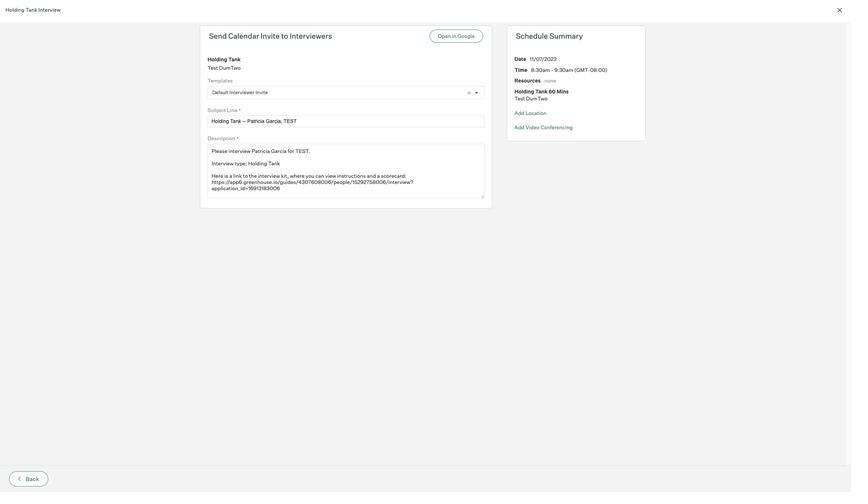 Task type: describe. For each thing, give the bounding box(es) containing it.
line
[[227, 107, 238, 113]]

add for add location
[[515, 110, 525, 116]]

in
[[452, 33, 457, 39]]

interviewers
[[290, 31, 332, 41]]

schedule summary
[[516, 31, 583, 41]]

holding tank test dumtwo
[[208, 56, 241, 71]]

8:30am
[[531, 67, 550, 73]]

60
[[549, 88, 556, 95]]

tank for interview
[[26, 7, 37, 13]]

calendar
[[228, 31, 259, 41]]

)
[[606, 67, 608, 73]]

2 - from the left
[[588, 67, 591, 73]]

location
[[526, 110, 547, 116]]

resources
[[515, 78, 541, 84]]

holding for holding tank 60 mins test dumtwo
[[515, 88, 535, 95]]

add location
[[515, 110, 547, 116]]

summary
[[550, 31, 583, 41]]

test inside holding tank 60 mins test dumtwo
[[515, 95, 525, 102]]

holding for holding tank interview
[[5, 7, 24, 13]]

schedule
[[516, 31, 548, 41]]

time 8:30am - 9:30am (gmt -08:00 )
[[515, 67, 608, 73]]

test inside the holding tank test dumtwo
[[208, 65, 218, 71]]

default interviewer invite
[[212, 89, 268, 95]]

close image
[[836, 6, 845, 15]]

interviewer
[[230, 89, 255, 95]]

send
[[209, 31, 227, 41]]

11/07/2023
[[530, 56, 557, 62]]

dumtwo inside holding tank 60 mins test dumtwo
[[526, 95, 548, 102]]

open in google
[[438, 33, 475, 39]]



Task type: vqa. For each thing, say whether or not it's contained in the screenshot.
Candidate'S Recruiter corresponding to Holding Tank :
no



Task type: locate. For each thing, give the bounding box(es) containing it.
(gmt
[[575, 67, 588, 73]]

invite for calendar
[[261, 31, 280, 41]]

add location link
[[515, 110, 547, 117]]

0 horizontal spatial test
[[208, 65, 218, 71]]

tank inside the holding tank test dumtwo
[[228, 56, 241, 63]]

holding tank interview
[[5, 7, 61, 13]]

holding tank 60 mins test dumtwo
[[515, 88, 569, 102]]

0 vertical spatial dumtwo
[[219, 65, 241, 71]]

dumtwo up "location"
[[526, 95, 548, 102]]

2 vertical spatial holding
[[515, 88, 535, 95]]

add left the video
[[515, 124, 525, 131]]

invite left to on the top of page
[[261, 31, 280, 41]]

1 horizontal spatial test
[[515, 95, 525, 102]]

test up add location
[[515, 95, 525, 102]]

to
[[281, 31, 288, 41]]

holding for holding tank test dumtwo
[[208, 56, 227, 63]]

2 vertical spatial tank
[[536, 88, 548, 95]]

test
[[208, 65, 218, 71], [515, 95, 525, 102]]

0 vertical spatial invite
[[261, 31, 280, 41]]

subject
[[208, 107, 226, 113]]

resources none
[[515, 78, 557, 84]]

invite for interviewer
[[256, 89, 268, 95]]

back
[[26, 476, 39, 483]]

mins
[[557, 88, 569, 95]]

0 horizontal spatial -
[[551, 67, 554, 73]]

tank left interview
[[26, 7, 37, 13]]

none
[[545, 78, 557, 84]]

0 horizontal spatial dumtwo
[[219, 65, 241, 71]]

0 vertical spatial holding
[[5, 7, 24, 13]]

dumtwo
[[219, 65, 241, 71], [526, 95, 548, 102]]

08:00
[[591, 67, 606, 73]]

2 horizontal spatial tank
[[536, 88, 548, 95]]

add video conferencing link
[[515, 124, 573, 131]]

add video conferencing
[[515, 124, 573, 131]]

tank down calendar
[[228, 56, 241, 63]]

holding up templates
[[208, 56, 227, 63]]

open
[[438, 33, 451, 39]]

1 horizontal spatial dumtwo
[[526, 95, 548, 102]]

add left "location"
[[515, 110, 525, 116]]

- left ")"
[[588, 67, 591, 73]]

holding down resources at the right top of page
[[515, 88, 535, 95]]

subject line
[[208, 107, 238, 113]]

holding inside holding tank 60 mins test dumtwo
[[515, 88, 535, 95]]

0 horizontal spatial tank
[[26, 7, 37, 13]]

9:30am
[[555, 67, 574, 73]]

1 vertical spatial dumtwo
[[526, 95, 548, 102]]

-
[[551, 67, 554, 73], [588, 67, 591, 73]]

google
[[458, 33, 475, 39]]

1 vertical spatial add
[[515, 124, 525, 131]]

video
[[526, 124, 540, 131]]

1 vertical spatial test
[[515, 95, 525, 102]]

send calendar invite to interviewers
[[209, 31, 332, 41]]

1 vertical spatial tank
[[228, 56, 241, 63]]

None text field
[[208, 116, 485, 128]]

2 horizontal spatial holding
[[515, 88, 535, 95]]

interview
[[38, 7, 61, 13]]

dumtwo up templates
[[219, 65, 241, 71]]

1 horizontal spatial -
[[588, 67, 591, 73]]

tank
[[26, 7, 37, 13], [228, 56, 241, 63], [536, 88, 548, 95]]

1 - from the left
[[551, 67, 554, 73]]

holding
[[5, 7, 24, 13], [208, 56, 227, 63], [515, 88, 535, 95]]

tank inside holding tank 60 mins test dumtwo
[[536, 88, 548, 95]]

holding inside the holding tank test dumtwo
[[208, 56, 227, 63]]

tank for test
[[228, 56, 241, 63]]

2 add from the top
[[515, 124, 525, 131]]

1 horizontal spatial tank
[[228, 56, 241, 63]]

invite right interviewer
[[256, 89, 268, 95]]

invite
[[261, 31, 280, 41], [256, 89, 268, 95]]

1 add from the top
[[515, 110, 525, 116]]

1 vertical spatial invite
[[256, 89, 268, 95]]

0 vertical spatial add
[[515, 110, 525, 116]]

add for add video conferencing
[[515, 124, 525, 131]]

test up templates
[[208, 65, 218, 71]]

1 horizontal spatial holding
[[208, 56, 227, 63]]

templates
[[208, 78, 233, 84]]

1 vertical spatial holding
[[208, 56, 227, 63]]

tank for 60
[[536, 88, 548, 95]]

- up 'none' on the right of the page
[[551, 67, 554, 73]]

0 vertical spatial test
[[208, 65, 218, 71]]

description
[[208, 135, 235, 142]]

0 vertical spatial tank
[[26, 7, 37, 13]]

Please interview Patricia Garcia for TEST.    Interview type: Holding Tank    Here is a link to the interview kit, where you can view instructions and a scorecard:  https://app6.greenhouse.io/guides/4307608006/people/15292758006/interview?application_id=16913183006 text field
[[208, 144, 485, 199]]

open in google button
[[430, 30, 483, 43]]

date 11/07/2023
[[515, 56, 557, 62]]

dumtwo inside the holding tank test dumtwo
[[219, 65, 241, 71]]

0 horizontal spatial holding
[[5, 7, 24, 13]]

date
[[515, 56, 527, 62]]

add
[[515, 110, 525, 116], [515, 124, 525, 131]]

tank left 60
[[536, 88, 548, 95]]

default
[[212, 89, 229, 95]]

back button
[[9, 472, 48, 487]]

holding left interview
[[5, 7, 24, 13]]

conferencing
[[541, 124, 573, 131]]

time
[[515, 67, 528, 73]]



